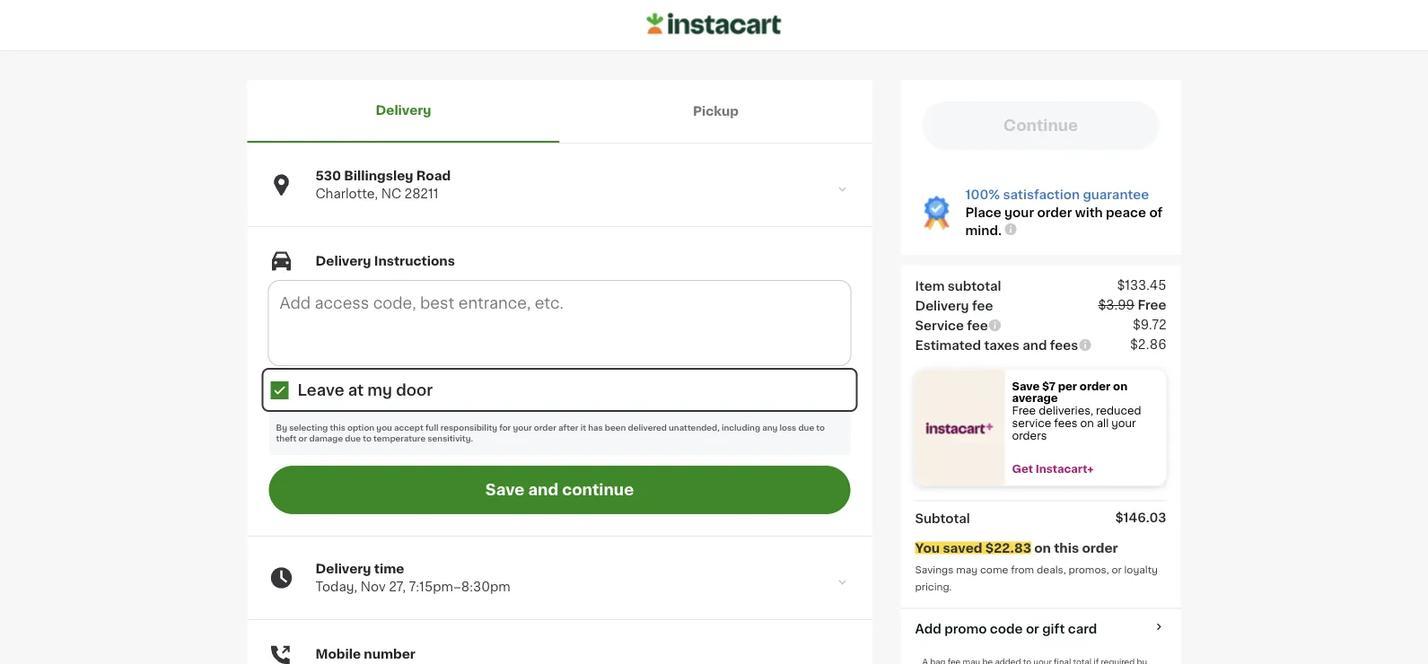 Task type: locate. For each thing, give the bounding box(es) containing it.
guarantee
[[1083, 189, 1149, 201]]

0 horizontal spatial this
[[330, 424, 346, 432]]

order
[[1037, 206, 1072, 219], [1080, 381, 1111, 391], [534, 424, 557, 432], [1082, 542, 1118, 554]]

1 horizontal spatial save
[[1012, 381, 1040, 391]]

charlotte,
[[316, 188, 378, 200]]

on left all
[[1081, 418, 1094, 428]]

2 horizontal spatial or
[[1112, 565, 1122, 575]]

27,
[[389, 581, 406, 594]]

530 billingsley road charlotte, nc 28211
[[316, 170, 451, 200]]

delivery up billingsley
[[376, 104, 431, 117]]

today,
[[316, 581, 357, 594]]

0 vertical spatial free
[[1138, 299, 1167, 311]]

free up service
[[1012, 406, 1036, 416]]

or left gift
[[1026, 623, 1039, 635]]

your inside place your order with peace of mind.
[[1005, 206, 1034, 219]]

fees inside save $7 per order on average free deliveries, reduced service fees on all your orders
[[1054, 418, 1078, 428]]

your right the for
[[513, 424, 532, 432]]

mobile
[[316, 648, 361, 661]]

item subtotal
[[915, 280, 1002, 292]]

1 vertical spatial save
[[486, 483, 525, 498]]

save up average on the right bottom of page
[[1012, 381, 1040, 391]]

from
[[1011, 565, 1034, 575]]

delivery up the today,
[[316, 563, 371, 576]]

this inside by selecting this option you accept full responsibility for your order after it has been delivered unattended, including any loss due to theft or damage due to temperature sensitivity.
[[330, 424, 346, 432]]

1 horizontal spatial or
[[1026, 623, 1039, 635]]

0 vertical spatial due
[[799, 424, 814, 432]]

order right per
[[1080, 381, 1111, 391]]

add promo code or gift card button
[[915, 620, 1097, 638]]

you
[[377, 424, 392, 432]]

delivery down charlotte,
[[316, 255, 371, 268]]

savings may come from deals, promos, or loyalty pricing.
[[915, 565, 1161, 592]]

order down 100% satisfaction guarantee
[[1037, 206, 1072, 219]]

save down the for
[[486, 483, 525, 498]]

1 vertical spatial on
[[1081, 418, 1094, 428]]

pickup
[[693, 105, 739, 118]]

loss
[[780, 424, 797, 432]]

service fee
[[915, 319, 988, 332]]

and
[[1023, 339, 1047, 352], [528, 483, 559, 498]]

None text field
[[269, 281, 851, 365]]

0 vertical spatial or
[[299, 435, 307, 443]]

fee down subtotal
[[972, 299, 993, 312]]

this up damage
[[330, 424, 346, 432]]

on
[[1113, 381, 1128, 391], [1081, 418, 1094, 428], [1034, 542, 1051, 554]]

your up more info about 100% satisfaction guarantee icon
[[1005, 206, 1034, 219]]

2 horizontal spatial your
[[1112, 418, 1136, 428]]

road
[[416, 170, 451, 182]]

0 horizontal spatial on
[[1034, 542, 1051, 554]]

per
[[1058, 381, 1077, 391]]

1 vertical spatial free
[[1012, 406, 1036, 416]]

this up deals,
[[1054, 542, 1079, 554]]

pricing.
[[915, 582, 952, 592]]

delivery for delivery fee
[[915, 299, 969, 312]]

promos,
[[1069, 565, 1109, 575]]

save inside save $7 per order on average free deliveries, reduced service fees on all your orders
[[1012, 381, 1040, 391]]

due right the 'loss'
[[799, 424, 814, 432]]

save
[[1012, 381, 1040, 391], [486, 483, 525, 498]]

$146.03
[[1116, 511, 1167, 524]]

and right taxes
[[1023, 339, 1047, 352]]

fee for service fee
[[967, 319, 988, 332]]

deals,
[[1037, 565, 1066, 575]]

fees down deliveries,
[[1054, 418, 1078, 428]]

on up reduced
[[1113, 381, 1128, 391]]

0 vertical spatial save
[[1012, 381, 1040, 391]]

any
[[762, 424, 778, 432]]

service
[[915, 319, 964, 332]]

free up $9.72
[[1138, 299, 1167, 311]]

1 horizontal spatial on
[[1081, 418, 1094, 428]]

fee up estimated taxes and fees
[[967, 319, 988, 332]]

delivery inside delivery time today, nov 27, 7:15pm–8:30pm
[[316, 563, 371, 576]]

0 horizontal spatial and
[[528, 483, 559, 498]]

7:15pm–8:30pm
[[409, 581, 511, 594]]

place
[[966, 206, 1002, 219]]

fees up per
[[1050, 339, 1078, 352]]

and left continue
[[528, 483, 559, 498]]

2 vertical spatial or
[[1026, 623, 1039, 635]]

to right the 'loss'
[[816, 424, 825, 432]]

0 horizontal spatial save
[[486, 483, 525, 498]]

get instacart+
[[1012, 464, 1094, 474]]

0 horizontal spatial your
[[513, 424, 532, 432]]

1 vertical spatial to
[[363, 435, 372, 443]]

1 horizontal spatial to
[[816, 424, 825, 432]]

by
[[276, 424, 287, 432]]

1 vertical spatial or
[[1112, 565, 1122, 575]]

nc
[[381, 188, 401, 200]]

0 horizontal spatial free
[[1012, 406, 1036, 416]]

your
[[1005, 206, 1034, 219], [1112, 418, 1136, 428], [513, 424, 532, 432]]

delivery button
[[247, 80, 560, 143]]

or left loyalty
[[1112, 565, 1122, 575]]

on up deals,
[[1034, 542, 1051, 554]]

sensitivity.
[[428, 435, 473, 443]]

pickup button
[[560, 80, 872, 143]]

1 vertical spatial fee
[[967, 319, 988, 332]]

order up the promos,
[[1082, 542, 1118, 554]]

1 horizontal spatial this
[[1054, 542, 1079, 554]]

instacart+
[[1036, 464, 1094, 474]]

1 vertical spatial due
[[345, 435, 361, 443]]

0 vertical spatial on
[[1113, 381, 1128, 391]]

delivery up service
[[915, 299, 969, 312]]

fees
[[1050, 339, 1078, 352], [1054, 418, 1078, 428]]

card
[[1068, 623, 1097, 635]]

0 vertical spatial this
[[330, 424, 346, 432]]

fee
[[972, 299, 993, 312], [967, 319, 988, 332]]

to down option
[[363, 435, 372, 443]]

or
[[299, 435, 307, 443], [1112, 565, 1122, 575], [1026, 623, 1039, 635]]

$3.99
[[1098, 299, 1135, 311]]

0 horizontal spatial or
[[299, 435, 307, 443]]

or down selecting
[[299, 435, 307, 443]]

due
[[799, 424, 814, 432], [345, 435, 361, 443]]

0 vertical spatial and
[[1023, 339, 1047, 352]]

due down option
[[345, 435, 361, 443]]

home image
[[647, 10, 782, 37]]

mind.
[[966, 224, 1002, 237]]

get instacart+ button
[[1005, 463, 1167, 476]]

satisfaction
[[1003, 189, 1080, 201]]

delivery time today, nov 27, 7:15pm–8:30pm
[[316, 563, 511, 594]]

1 horizontal spatial your
[[1005, 206, 1034, 219]]

orders
[[1012, 431, 1047, 441]]

1 vertical spatial this
[[1054, 542, 1079, 554]]

leave at my door
[[298, 383, 433, 398]]

you saved $22.83 on this order
[[915, 542, 1118, 554]]

your inside save $7 per order on average free deliveries, reduced service fees on all your orders
[[1112, 418, 1136, 428]]

0 vertical spatial fee
[[972, 299, 993, 312]]

delivery inside button
[[376, 104, 431, 117]]

delivery time image
[[835, 575, 851, 591]]

this
[[330, 424, 346, 432], [1054, 542, 1079, 554]]

gift
[[1043, 623, 1065, 635]]

1 vertical spatial fees
[[1054, 418, 1078, 428]]

delivery
[[376, 104, 431, 117], [316, 255, 371, 268], [915, 299, 969, 312], [316, 563, 371, 576]]

theft
[[276, 435, 297, 443]]

free
[[1138, 299, 1167, 311], [1012, 406, 1036, 416]]

temperature
[[374, 435, 426, 443]]

save inside button
[[486, 483, 525, 498]]

save and continue button
[[269, 466, 851, 515]]

or inside button
[[1026, 623, 1039, 635]]

2 vertical spatial on
[[1034, 542, 1051, 554]]

or inside by selecting this option you accept full responsibility for your order after it has been delivered unattended, including any loss due to theft or damage due to temperature sensitivity.
[[299, 435, 307, 443]]

0 vertical spatial to
[[816, 424, 825, 432]]

place your order with peace of mind.
[[966, 206, 1163, 237]]

1 horizontal spatial free
[[1138, 299, 1167, 311]]

more info about 100% satisfaction guarantee image
[[1004, 222, 1018, 237]]

save and continue
[[486, 483, 634, 498]]

0 vertical spatial fees
[[1050, 339, 1078, 352]]

add
[[915, 623, 942, 635]]

and inside button
[[528, 483, 559, 498]]

0 horizontal spatial to
[[363, 435, 372, 443]]

may
[[956, 565, 978, 575]]

option
[[347, 424, 375, 432]]

your down reduced
[[1112, 418, 1136, 428]]

1 vertical spatial and
[[528, 483, 559, 498]]

instructions
[[374, 255, 455, 268]]

order left after
[[534, 424, 557, 432]]



Task type: describe. For each thing, give the bounding box(es) containing it.
order inside save $7 per order on average free deliveries, reduced service fees on all your orders
[[1080, 381, 1111, 391]]

order inside place your order with peace of mind.
[[1037, 206, 1072, 219]]

your inside by selecting this option you accept full responsibility for your order after it has been delivered unattended, including any loss due to theft or damage due to temperature sensitivity.
[[513, 424, 532, 432]]

by selecting this option you accept full responsibility for your order after it has been delivered unattended, including any loss due to theft or damage due to temperature sensitivity.
[[276, 424, 825, 443]]

leave
[[298, 383, 344, 398]]

taxes
[[984, 339, 1020, 352]]

$3.99 free
[[1098, 299, 1167, 311]]

order inside by selecting this option you accept full responsibility for your order after it has been delivered unattended, including any loss due to theft or damage due to temperature sensitivity.
[[534, 424, 557, 432]]

delivery address image
[[835, 181, 851, 198]]

after
[[558, 424, 579, 432]]

nov
[[361, 581, 386, 594]]

free inside save $7 per order on average free deliveries, reduced service fees on all your orders
[[1012, 406, 1036, 416]]

continue
[[562, 483, 634, 498]]

it
[[581, 424, 586, 432]]

delivery for delivery
[[376, 104, 431, 117]]

subtotal
[[948, 280, 1002, 292]]

2 horizontal spatial on
[[1113, 381, 1128, 391]]

delivery for delivery time today, nov 27, 7:15pm–8:30pm
[[316, 563, 371, 576]]

1 horizontal spatial due
[[799, 424, 814, 432]]

get
[[1012, 464, 1033, 474]]

or inside savings may come from deals, promos, or loyalty pricing.
[[1112, 565, 1122, 575]]

estimated taxes and fees
[[915, 339, 1078, 352]]

100% satisfaction guarantee
[[966, 189, 1149, 201]]

billingsley
[[344, 170, 413, 182]]

$2.86
[[1130, 338, 1167, 351]]

$133.45
[[1117, 279, 1167, 291]]

estimated
[[915, 339, 981, 352]]

unattended,
[[669, 424, 720, 432]]

item
[[915, 280, 945, 292]]

fee for delivery fee
[[972, 299, 993, 312]]

delivered
[[628, 424, 667, 432]]

peace
[[1106, 206, 1146, 219]]

code
[[990, 623, 1023, 635]]

delivery for delivery instructions
[[316, 255, 371, 268]]

save for save $7 per order on average free deliveries, reduced service fees on all your orders
[[1012, 381, 1040, 391]]

selecting
[[289, 424, 328, 432]]

responsibility
[[441, 424, 497, 432]]

0 horizontal spatial due
[[345, 435, 361, 443]]

save $7 per order on average free deliveries, reduced service fees on all your orders
[[1012, 381, 1144, 441]]

full
[[425, 424, 439, 432]]

1 horizontal spatial and
[[1023, 339, 1047, 352]]

save for save and continue
[[486, 483, 525, 498]]

has
[[588, 424, 603, 432]]

number
[[364, 648, 416, 661]]

mobile number
[[316, 648, 416, 661]]

deliveries,
[[1039, 406, 1094, 416]]

delivery instructions
[[316, 255, 455, 268]]

530
[[316, 170, 341, 182]]

at
[[348, 383, 364, 398]]

you
[[915, 542, 940, 554]]

with
[[1075, 206, 1103, 219]]

for
[[499, 424, 511, 432]]

loyalty
[[1124, 565, 1158, 575]]

damage
[[309, 435, 343, 443]]

100%
[[966, 189, 1000, 201]]

add promo code or gift card
[[915, 623, 1097, 635]]

accept
[[394, 424, 423, 432]]

reduced
[[1096, 406, 1142, 416]]

my
[[368, 383, 392, 398]]

promo
[[945, 623, 987, 635]]

including
[[722, 424, 760, 432]]

28211
[[405, 188, 439, 200]]

$9.72
[[1133, 318, 1167, 331]]

savings
[[915, 565, 954, 575]]

door
[[396, 383, 433, 398]]

service
[[1012, 418, 1052, 428]]

average
[[1012, 393, 1058, 404]]

of
[[1150, 206, 1163, 219]]

time
[[374, 563, 404, 576]]

saved
[[943, 542, 983, 554]]

been
[[605, 424, 626, 432]]

delivery fee
[[915, 299, 993, 312]]

$22.83
[[986, 542, 1032, 554]]

all
[[1097, 418, 1109, 428]]



Task type: vqa. For each thing, say whether or not it's contained in the screenshot.
third 95
no



